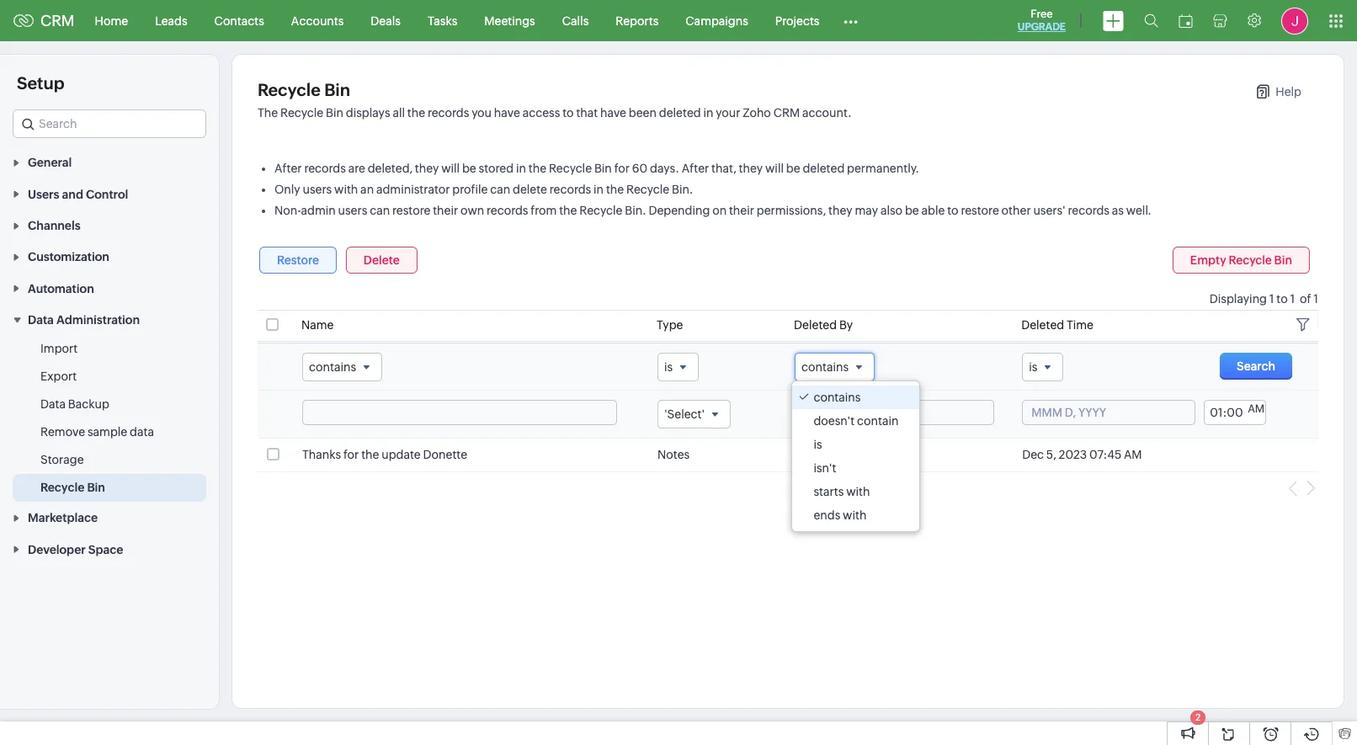 Task type: vqa. For each thing, say whether or not it's contained in the screenshot.
Customize Home page link
no



Task type: locate. For each thing, give the bounding box(es) containing it.
1 horizontal spatial for
[[614, 162, 630, 175]]

data inside dropdown button
[[28, 313, 54, 327]]

contacts link
[[201, 0, 278, 41]]

in up the delete
[[516, 162, 526, 175]]

recycle up the at top left
[[258, 80, 321, 99]]

0 horizontal spatial they
[[415, 162, 439, 175]]

for left 60
[[614, 162, 630, 175]]

0 horizontal spatial is
[[664, 360, 673, 374]]

to left that
[[562, 106, 574, 120]]

profile image
[[1281, 7, 1308, 34]]

developer space
[[28, 543, 123, 556]]

crm
[[40, 12, 75, 29], [773, 106, 800, 120]]

permissions,
[[757, 204, 826, 217]]

on
[[712, 204, 727, 217]]

will up permissions,
[[765, 162, 784, 175]]

None text field
[[302, 400, 617, 425], [1206, 403, 1248, 421], [302, 400, 617, 425], [1206, 403, 1248, 421]]

accounts link
[[278, 0, 357, 41]]

1 vertical spatial with
[[846, 485, 870, 499]]

stored
[[479, 162, 514, 175]]

will up profile
[[441, 162, 460, 175]]

2 horizontal spatial they
[[829, 204, 853, 217]]

bin up displays
[[324, 80, 350, 99]]

have right you
[[494, 106, 520, 120]]

tasks link
[[414, 0, 471, 41]]

None text field
[[795, 400, 995, 425]]

1 vertical spatial for
[[343, 448, 359, 462]]

contains down name
[[309, 360, 356, 374]]

can down an
[[370, 204, 390, 217]]

2 will from the left
[[765, 162, 784, 175]]

0 horizontal spatial will
[[441, 162, 460, 175]]

upgrade
[[1018, 21, 1066, 33]]

data backup link
[[40, 396, 109, 413]]

0 horizontal spatial deleted
[[794, 318, 837, 332]]

as
[[1112, 204, 1124, 217]]

2 horizontal spatial be
[[905, 204, 919, 217]]

can down "stored"
[[490, 183, 510, 196]]

users down an
[[338, 204, 367, 217]]

None field
[[13, 109, 206, 138]]

is up isn't
[[814, 438, 822, 451]]

for
[[614, 162, 630, 175], [343, 448, 359, 462]]

1 horizontal spatial is
[[814, 438, 822, 451]]

crm inside recycle bin the recycle bin displays all the records you have access to that have been deleted in your zoho crm account.
[[773, 106, 800, 120]]

0 vertical spatial for
[[614, 162, 630, 175]]

2 after from the left
[[682, 162, 709, 175]]

crm left home
[[40, 12, 75, 29]]

0 vertical spatial bin.
[[672, 183, 693, 196]]

contains field
[[302, 353, 382, 382], [795, 353, 875, 382]]

accounts
[[291, 14, 344, 27]]

1 horizontal spatial they
[[739, 162, 763, 175]]

storage
[[40, 453, 84, 466]]

data up import link
[[28, 313, 54, 327]]

contains for 2nd the contains field from the right
[[309, 360, 356, 374]]

with
[[334, 183, 358, 196], [846, 485, 870, 499], [843, 509, 867, 522]]

doesn't
[[814, 414, 855, 428]]

None button
[[259, 247, 337, 274], [346, 247, 417, 274], [1173, 247, 1310, 274], [1220, 353, 1292, 380], [259, 247, 337, 274], [346, 247, 417, 274], [1173, 247, 1310, 274], [1220, 353, 1292, 380]]

leads
[[155, 14, 187, 27]]

0 vertical spatial to
[[562, 106, 574, 120]]

they left may
[[829, 204, 853, 217]]

users up admin
[[303, 183, 332, 196]]

after up the "only"
[[274, 162, 302, 175]]

thanks for the update donette
[[302, 448, 470, 462]]

in
[[703, 106, 713, 120], [516, 162, 526, 175], [594, 183, 604, 196]]

0 vertical spatial crm
[[40, 12, 75, 29]]

1 horizontal spatial 1
[[1290, 292, 1295, 306]]

2 horizontal spatial is
[[1029, 360, 1037, 374]]

1 right displaying
[[1269, 292, 1274, 306]]

recycle down storage in the left bottom of the page
[[40, 481, 84, 494]]

1 horizontal spatial users
[[338, 204, 367, 217]]

0 horizontal spatial contains field
[[302, 353, 382, 382]]

be up permissions,
[[786, 162, 800, 175]]

channels
[[28, 219, 81, 232]]

2 vertical spatial with
[[843, 509, 867, 522]]

0 vertical spatial deleted
[[659, 106, 701, 120]]

for right thanks
[[343, 448, 359, 462]]

1 after from the left
[[274, 162, 302, 175]]

setup
[[17, 73, 64, 93]]

0 vertical spatial users
[[303, 183, 332, 196]]

0 horizontal spatial 1
[[1269, 292, 1274, 306]]

0 horizontal spatial is field
[[658, 353, 699, 382]]

can
[[490, 183, 510, 196], [370, 204, 390, 217]]

automation button
[[0, 272, 219, 304]]

admin
[[301, 204, 336, 217]]

be right also
[[905, 204, 919, 217]]

in left your
[[703, 106, 713, 120]]

with down starts with
[[843, 509, 867, 522]]

records down the delete
[[487, 204, 528, 217]]

1 horizontal spatial contains field
[[795, 353, 875, 382]]

is up the 'select'
[[664, 360, 673, 374]]

is field
[[658, 353, 699, 382], [1022, 353, 1064, 382]]

restore left the other
[[961, 204, 999, 217]]

crm link
[[13, 12, 75, 29]]

1 vertical spatial data
[[40, 397, 66, 411]]

0 vertical spatial am
[[1248, 403, 1265, 415]]

james peterson
[[795, 448, 880, 462]]

0 horizontal spatial in
[[516, 162, 526, 175]]

with left an
[[334, 183, 358, 196]]

crm right zoho
[[773, 106, 800, 120]]

home link
[[81, 0, 142, 41]]

deleted left time
[[1021, 318, 1064, 332]]

1 horizontal spatial after
[[682, 162, 709, 175]]

to left "of"
[[1277, 292, 1288, 306]]

contains for "tree" containing contains
[[814, 391, 861, 404]]

1 will from the left
[[441, 162, 460, 175]]

1 horizontal spatial have
[[600, 106, 626, 120]]

0 horizontal spatial bin.
[[625, 204, 646, 217]]

recycle right the at top left
[[280, 106, 323, 120]]

data for data administration
[[28, 313, 54, 327]]

restore down administrator
[[392, 204, 430, 217]]

2 1 from the left
[[1290, 292, 1295, 306]]

contains inside "tree"
[[814, 391, 861, 404]]

1 vertical spatial to
[[947, 204, 959, 217]]

deleted
[[659, 106, 701, 120], [803, 162, 845, 175]]

contains field down name
[[302, 353, 382, 382]]

permanently.
[[847, 162, 919, 175]]

2 their from the left
[[729, 204, 754, 217]]

marketplace
[[28, 511, 98, 525]]

0 horizontal spatial deleted
[[659, 106, 701, 120]]

recycle up from
[[549, 162, 592, 175]]

after left that, at the right of page
[[682, 162, 709, 175]]

2 vertical spatial in
[[594, 183, 604, 196]]

1 their from the left
[[433, 204, 458, 217]]

be up profile
[[462, 162, 476, 175]]

starts with
[[814, 485, 870, 499]]

delete
[[513, 183, 547, 196]]

records left you
[[428, 106, 469, 120]]

1 horizontal spatial their
[[729, 204, 754, 217]]

2 horizontal spatial in
[[703, 106, 713, 120]]

contains up doesn't in the bottom of the page
[[814, 391, 861, 404]]

2 vertical spatial to
[[1277, 292, 1288, 306]]

able
[[921, 204, 945, 217]]

deleted left by on the top right
[[794, 318, 837, 332]]

1 horizontal spatial restore
[[961, 204, 999, 217]]

data administration
[[28, 313, 140, 327]]

to
[[562, 106, 574, 120], [947, 204, 959, 217], [1277, 292, 1288, 306]]

bin up marketplace dropdown button
[[87, 481, 105, 494]]

zoho
[[743, 106, 771, 120]]

meetings link
[[471, 0, 549, 41]]

1 horizontal spatial to
[[947, 204, 959, 217]]

bin inside after records are deleted, they will be stored in the recycle bin for 60 days. after that, they will be deleted permanently. only users with an administrator profile can delete records in the recycle bin. non-admin users can restore their own records from the recycle bin. depending on their permissions, they may also be able to restore other users' records as well.
[[594, 162, 612, 175]]

data down the export link
[[40, 397, 66, 411]]

create menu element
[[1093, 0, 1134, 41]]

in right the delete
[[594, 183, 604, 196]]

have
[[494, 106, 520, 120], [600, 106, 626, 120]]

reports
[[616, 14, 659, 27]]

bin. down 60
[[625, 204, 646, 217]]

your
[[716, 106, 740, 120]]

recycle
[[258, 80, 321, 99], [280, 106, 323, 120], [549, 162, 592, 175], [626, 183, 669, 196], [579, 204, 623, 217], [40, 481, 84, 494]]

calls link
[[549, 0, 602, 41]]

of
[[1300, 292, 1311, 306]]

data inside region
[[40, 397, 66, 411]]

2 is field from the left
[[1022, 353, 1064, 382]]

their right on
[[729, 204, 754, 217]]

0 horizontal spatial crm
[[40, 12, 75, 29]]

0 vertical spatial can
[[490, 183, 510, 196]]

1 deleted from the left
[[794, 318, 837, 332]]

displaying 1 to 1 of 1
[[1210, 292, 1318, 306]]

deleted inside recycle bin the recycle bin displays all the records you have access to that have been deleted in your zoho crm account.
[[659, 106, 701, 120]]

1 vertical spatial crm
[[773, 106, 800, 120]]

1 contains field from the left
[[302, 353, 382, 382]]

is for 2nd is field from left
[[1029, 360, 1037, 374]]

2 deleted from the left
[[1021, 318, 1064, 332]]

deleted for deleted by
[[794, 318, 837, 332]]

users
[[303, 183, 332, 196], [338, 204, 367, 217]]

in inside recycle bin the recycle bin displays all the records you have access to that have been deleted in your zoho crm account.
[[703, 106, 713, 120]]

0 horizontal spatial their
[[433, 204, 458, 217]]

1 horizontal spatial is field
[[1022, 353, 1064, 382]]

1 horizontal spatial crm
[[773, 106, 800, 120]]

0 horizontal spatial restore
[[392, 204, 430, 217]]

is down 'deleted time'
[[1029, 360, 1037, 374]]

contains field down by on the top right
[[795, 353, 875, 382]]

will
[[441, 162, 460, 175], [765, 162, 784, 175]]

name
[[301, 318, 334, 332]]

1 vertical spatial bin.
[[625, 204, 646, 217]]

0 horizontal spatial to
[[562, 106, 574, 120]]

they right that, at the right of page
[[739, 162, 763, 175]]

0 vertical spatial in
[[703, 106, 713, 120]]

to right able
[[947, 204, 959, 217]]

customization button
[[0, 241, 219, 272]]

am
[[1248, 403, 1265, 415], [1124, 448, 1142, 462]]

have right that
[[600, 106, 626, 120]]

general
[[28, 156, 72, 170]]

their
[[433, 204, 458, 217], [729, 204, 754, 217]]

is field up the 'select'
[[658, 353, 699, 382]]

automation
[[28, 282, 94, 295]]

is field down 'deleted time'
[[1022, 353, 1064, 382]]

1 vertical spatial can
[[370, 204, 390, 217]]

tree containing contains
[[793, 382, 920, 531]]

administration
[[56, 313, 140, 327]]

0 horizontal spatial have
[[494, 106, 520, 120]]

that,
[[711, 162, 736, 175]]

2 horizontal spatial 1
[[1314, 292, 1318, 306]]

1 horizontal spatial deleted
[[1021, 318, 1064, 332]]

tree
[[793, 382, 920, 531]]

with right starts
[[846, 485, 870, 499]]

marketplace button
[[0, 502, 219, 533]]

1 have from the left
[[494, 106, 520, 120]]

they up administrator
[[415, 162, 439, 175]]

their left own
[[433, 204, 458, 217]]

contains down "deleted by"
[[802, 360, 849, 374]]

1 vertical spatial deleted
[[803, 162, 845, 175]]

1 left "of"
[[1290, 292, 1295, 306]]

1 horizontal spatial am
[[1248, 403, 1265, 415]]

export
[[40, 370, 77, 383]]

that
[[576, 106, 598, 120]]

1 horizontal spatial deleted
[[803, 162, 845, 175]]

0 vertical spatial with
[[334, 183, 358, 196]]

1 right "of"
[[1314, 292, 1318, 306]]

'select'
[[664, 408, 705, 421]]

0 horizontal spatial after
[[274, 162, 302, 175]]

is inside "tree"
[[814, 438, 822, 451]]

bin left 60
[[594, 162, 612, 175]]

1 vertical spatial am
[[1124, 448, 1142, 462]]

after records are deleted, they will be stored in the recycle bin for 60 days. after that, they will be deleted permanently. only users with an administrator profile can delete records in the recycle bin. non-admin users can restore their own records from the recycle bin. depending on their permissions, they may also be able to restore other users' records as well.
[[274, 162, 1152, 217]]

contains for 2nd the contains field
[[802, 360, 849, 374]]

data
[[28, 313, 54, 327], [40, 397, 66, 411]]

own
[[461, 204, 484, 217]]

0 horizontal spatial users
[[303, 183, 332, 196]]

bin. up depending
[[672, 183, 693, 196]]

0 vertical spatial data
[[28, 313, 54, 327]]

0 horizontal spatial be
[[462, 162, 476, 175]]

3 1 from the left
[[1314, 292, 1318, 306]]

all
[[393, 106, 405, 120]]

deleted inside after records are deleted, they will be stored in the recycle bin for 60 days. after that, they will be deleted permanently. only users with an administrator profile can delete records in the recycle bin. non-admin users can restore their own records from the recycle bin. depending on their permissions, they may also be able to restore other users' records as well.
[[803, 162, 845, 175]]

1 1 from the left
[[1269, 292, 1274, 306]]

deleted up permissions,
[[803, 162, 845, 175]]

1 horizontal spatial will
[[765, 162, 784, 175]]

users
[[28, 187, 59, 201]]

deleted right been
[[659, 106, 701, 120]]

non-
[[274, 204, 301, 217]]



Task type: describe. For each thing, give the bounding box(es) containing it.
administrator
[[376, 183, 450, 196]]

remove sample data link
[[40, 424, 154, 440]]

1 horizontal spatial be
[[786, 162, 800, 175]]

control
[[86, 187, 128, 201]]

also
[[881, 204, 903, 217]]

import
[[40, 342, 78, 355]]

days.
[[650, 162, 679, 175]]

contain
[[857, 414, 899, 428]]

search image
[[1144, 13, 1158, 28]]

tasks
[[428, 14, 457, 27]]

data backup
[[40, 397, 109, 411]]

1 vertical spatial users
[[338, 204, 367, 217]]

ends
[[814, 509, 840, 522]]

for inside after records are deleted, they will be stored in the recycle bin for 60 days. after that, they will be deleted permanently. only users with an administrator profile can delete records in the recycle bin. non-admin users can restore their own records from the recycle bin. depending on their permissions, they may also be able to restore other users' records as well.
[[614, 162, 630, 175]]

other
[[1002, 204, 1031, 217]]

channels button
[[0, 209, 219, 241]]

with inside after records are deleted, they will be stored in the recycle bin for 60 days. after that, they will be deleted permanently. only users with an administrator profile can delete records in the recycle bin. non-admin users can restore their own records from the recycle bin. depending on their permissions, they may also be able to restore other users' records as well.
[[334, 183, 358, 196]]

peterson
[[832, 448, 880, 462]]

well.
[[1126, 204, 1152, 217]]

0 horizontal spatial can
[[370, 204, 390, 217]]

1 restore from the left
[[392, 204, 430, 217]]

and
[[62, 187, 83, 201]]

depending
[[649, 204, 710, 217]]

recycle inside data administration region
[[40, 481, 84, 494]]

you
[[472, 106, 492, 120]]

help
[[1276, 85, 1302, 99]]

dec 5, 2023 07:45 am
[[1022, 448, 1142, 462]]

from
[[531, 204, 557, 217]]

1 vertical spatial in
[[516, 162, 526, 175]]

home
[[95, 14, 128, 27]]

customization
[[28, 250, 109, 264]]

search element
[[1134, 0, 1169, 41]]

2 horizontal spatial to
[[1277, 292, 1288, 306]]

contacts
[[214, 14, 264, 27]]

an
[[360, 183, 374, 196]]

thanks
[[302, 448, 341, 462]]

notes
[[658, 448, 692, 462]]

storage link
[[40, 451, 84, 468]]

data administration button
[[0, 304, 219, 335]]

meetings
[[484, 14, 535, 27]]

deleted by
[[794, 318, 853, 332]]

import link
[[40, 340, 78, 357]]

07:45
[[1089, 448, 1122, 462]]

developer space button
[[0, 533, 219, 565]]

only
[[274, 183, 300, 196]]

account.
[[802, 106, 852, 120]]

0 horizontal spatial for
[[343, 448, 359, 462]]

recycle bin link
[[40, 479, 105, 496]]

space
[[88, 543, 123, 556]]

MMM D, YYYY text field
[[1022, 400, 1196, 425]]

'Select' field
[[658, 400, 731, 429]]

to inside after records are deleted, they will be stored in the recycle bin for 60 days. after that, they will be deleted permanently. only users with an administrator profile can delete records in the recycle bin. non-admin users can restore their own records from the recycle bin. depending on their permissions, they may also be able to restore other users' records as well.
[[947, 204, 959, 217]]

records left "are"
[[304, 162, 346, 175]]

free
[[1031, 8, 1053, 20]]

deleted,
[[368, 162, 413, 175]]

the inside recycle bin the recycle bin displays all the records you have access to that have been deleted in your zoho crm account.
[[407, 106, 425, 120]]

1 horizontal spatial in
[[594, 183, 604, 196]]

records left as
[[1068, 204, 1110, 217]]

to inside recycle bin the recycle bin displays all the records you have access to that have been deleted in your zoho crm account.
[[562, 106, 574, 120]]

profile element
[[1271, 0, 1318, 41]]

recycle right from
[[579, 204, 623, 217]]

leads link
[[142, 0, 201, 41]]

0 horizontal spatial am
[[1124, 448, 1142, 462]]

users and control
[[28, 187, 128, 201]]

Search text field
[[13, 110, 205, 137]]

2
[[1195, 712, 1201, 722]]

by
[[839, 318, 853, 332]]

bin left displays
[[326, 106, 343, 120]]

data for data backup
[[40, 397, 66, 411]]

general button
[[0, 146, 219, 178]]

Other Modules field
[[833, 7, 869, 34]]

profile
[[452, 183, 488, 196]]

with for ends with
[[843, 509, 867, 522]]

donette
[[423, 448, 467, 462]]

remove sample data
[[40, 425, 154, 439]]

calendar image
[[1179, 14, 1193, 27]]

2 have from the left
[[600, 106, 626, 120]]

isn't
[[814, 462, 836, 475]]

recycle bin the recycle bin displays all the records you have access to that have been deleted in your zoho crm account.
[[258, 80, 852, 120]]

5,
[[1046, 448, 1056, 462]]

create menu image
[[1103, 11, 1124, 31]]

campaigns link
[[672, 0, 762, 41]]

starts
[[814, 485, 844, 499]]

may
[[855, 204, 878, 217]]

time
[[1067, 318, 1094, 332]]

recycle down 60
[[626, 183, 669, 196]]

records inside recycle bin the recycle bin displays all the records you have access to that have been deleted in your zoho crm account.
[[428, 106, 469, 120]]

calls
[[562, 14, 589, 27]]

displays
[[346, 106, 390, 120]]

records up from
[[550, 183, 591, 196]]

are
[[348, 162, 365, 175]]

1 horizontal spatial bin.
[[672, 183, 693, 196]]

with for starts with
[[846, 485, 870, 499]]

1 horizontal spatial can
[[490, 183, 510, 196]]

backup
[[68, 397, 109, 411]]

bin inside data administration region
[[87, 481, 105, 494]]

update
[[382, 448, 421, 462]]

recycle bin
[[40, 481, 105, 494]]

been
[[629, 106, 657, 120]]

is for 1st is field
[[664, 360, 673, 374]]

remove
[[40, 425, 85, 439]]

export link
[[40, 368, 77, 385]]

2 restore from the left
[[961, 204, 999, 217]]

users'
[[1033, 204, 1066, 217]]

access
[[523, 106, 560, 120]]

2 contains field from the left
[[795, 353, 875, 382]]

1 is field from the left
[[658, 353, 699, 382]]

projects link
[[762, 0, 833, 41]]

dec
[[1022, 448, 1044, 462]]

data administration region
[[0, 335, 219, 502]]

james
[[795, 448, 829, 462]]

doesn't contain
[[814, 414, 899, 428]]

deleted for deleted time
[[1021, 318, 1064, 332]]



